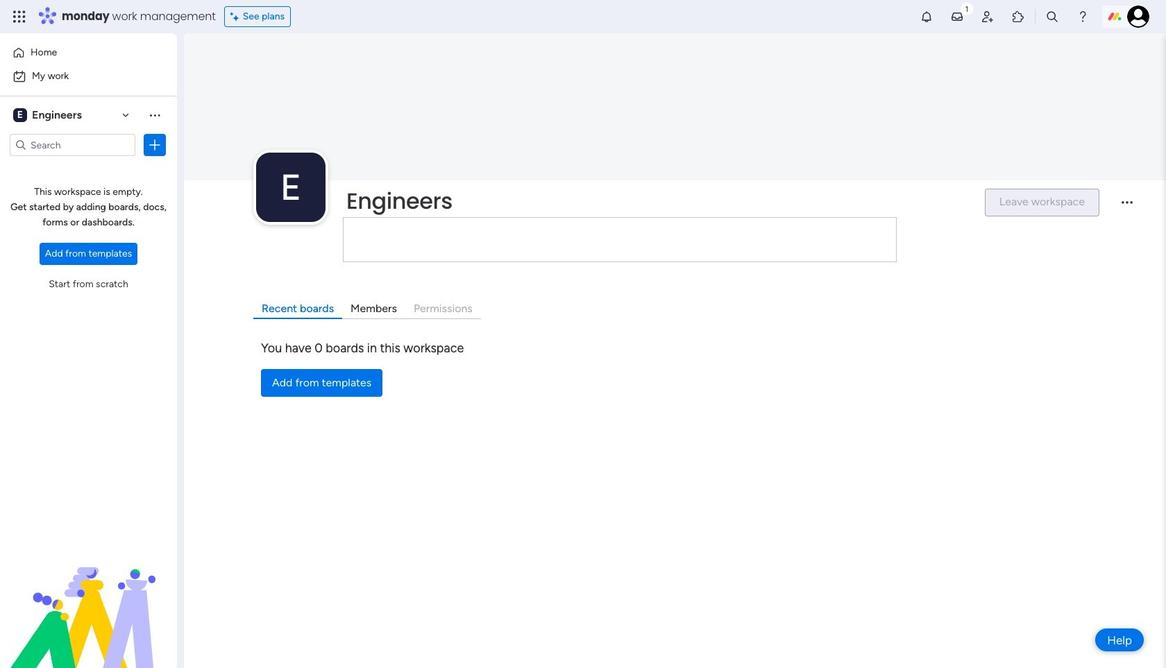 Task type: describe. For each thing, give the bounding box(es) containing it.
v2 ellipsis image
[[1123, 202, 1134, 214]]

jacob simon image
[[1128, 6, 1150, 28]]

help image
[[1077, 10, 1091, 24]]

workspace options image
[[148, 108, 162, 122]]

workspace image
[[13, 108, 27, 123]]

options image
[[148, 138, 162, 152]]

search everything image
[[1046, 10, 1060, 24]]

lottie animation image
[[0, 529, 177, 669]]

monday marketplace image
[[1012, 10, 1026, 24]]

update feed image
[[951, 10, 965, 24]]

lottie animation element
[[0, 529, 177, 669]]



Task type: locate. For each thing, give the bounding box(es) containing it.
invite members image
[[982, 10, 995, 24]]

0 vertical spatial option
[[8, 42, 169, 64]]

1 image
[[961, 1, 974, 16]]

Search in workspace field
[[29, 137, 116, 153]]

None field
[[343, 187, 974, 216]]

1 option from the top
[[8, 42, 169, 64]]

workspace image
[[256, 153, 326, 222]]

notifications image
[[920, 10, 934, 24]]

2 option from the top
[[8, 65, 169, 88]]

None text field
[[343, 217, 897, 262]]

1 vertical spatial option
[[8, 65, 169, 88]]

option
[[8, 42, 169, 64], [8, 65, 169, 88]]

see plans image
[[230, 9, 243, 24]]

select product image
[[13, 10, 26, 24]]

workspace selection element
[[13, 107, 84, 124]]



Task type: vqa. For each thing, say whether or not it's contained in the screenshot.
first Add to favorites icon
no



